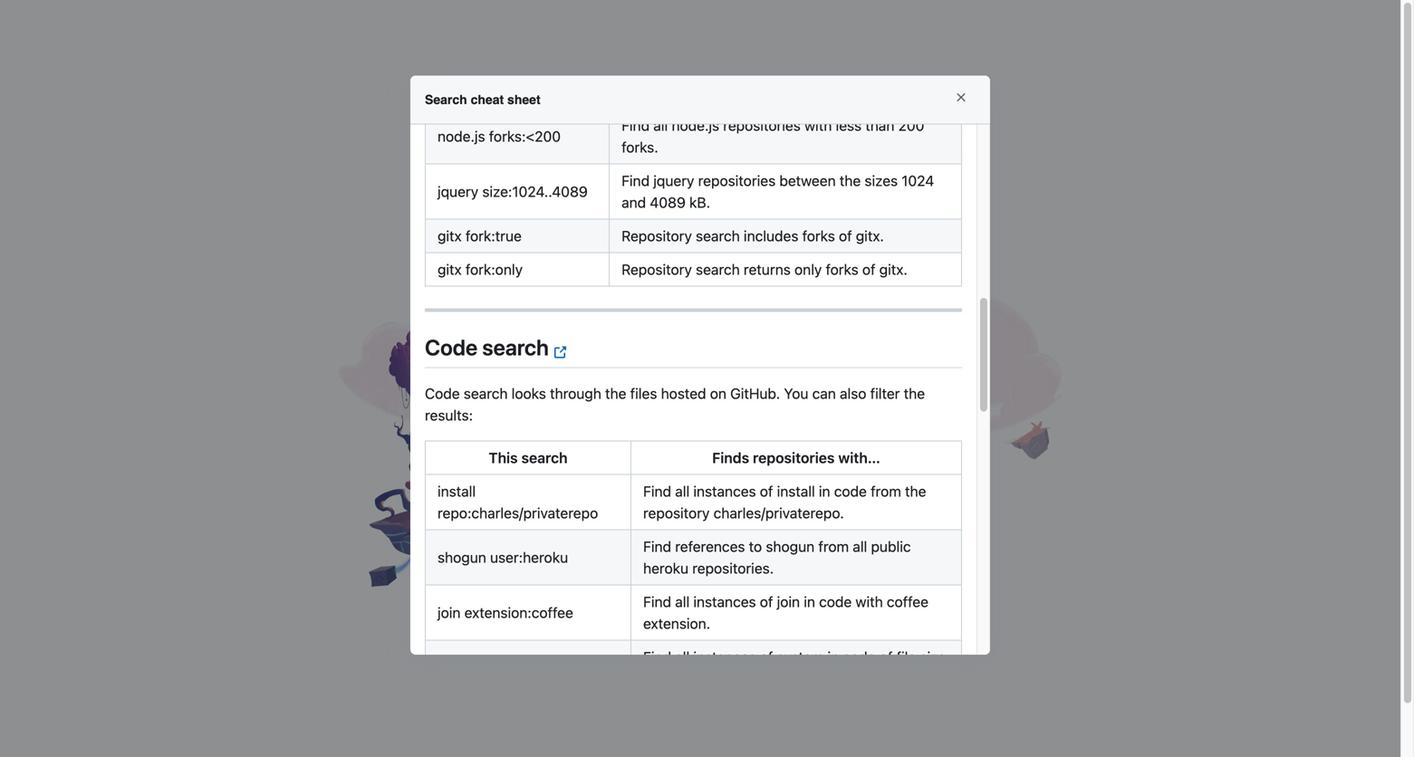 Task type: locate. For each thing, give the bounding box(es) containing it.
all up repository
[[675, 483, 690, 500]]

code left coffee
[[819, 594, 852, 611]]

than right less
[[865, 117, 895, 134]]

1 vertical spatial repository
[[622, 261, 692, 278]]

install inside the find all instances of install in code from the repository charles/privaterepo.
[[777, 483, 815, 500]]

for
[[602, 218, 621, 233]]

instances for charles/privaterepo.
[[693, 483, 756, 500]]

can
[[812, 385, 836, 402]]

1 vertical spatial code
[[819, 594, 852, 611]]

2 code from the top
[[425, 385, 460, 402]]

search for code search
[[482, 335, 549, 360]]

find for find references to shogun from all public heroku repositories.
[[643, 538, 671, 556]]

0 vertical spatial in
[[819, 483, 830, 500]]

jquery inside find jquery repositories between the sizes 1024 and 4089 kb.
[[654, 172, 694, 189]]

0 vertical spatial repositories
[[723, 117, 801, 134]]

200
[[898, 117, 925, 134]]

1 vertical spatial forks
[[826, 261, 859, 278]]

in inside find all instances of join in code with coffee extension.
[[804, 594, 815, 611]]

looks
[[512, 385, 546, 402]]

in
[[819, 483, 830, 500], [804, 594, 815, 611], [828, 649, 839, 666]]

finds
[[712, 450, 749, 467]]

repositories up find jquery repositories between the sizes 1024 and 4089 kb.
[[723, 117, 801, 134]]

0 vertical spatial code
[[425, 335, 478, 360]]

code inside find all instances of join in code with coffee extension.
[[819, 594, 852, 611]]

search right this
[[521, 450, 568, 467]]

find all instances of install in code from the repository charles/privaterepo.
[[643, 483, 926, 522]]

code
[[834, 483, 867, 500], [819, 594, 852, 611], [843, 649, 876, 666]]

kb.
[[690, 194, 710, 211]]

system down find all instances of join in code with coffee extension.
[[777, 649, 824, 666]]

all inside the find all instances of system in code of file size greater than 1000kbs.
[[675, 649, 690, 666]]

in inside the find all instances of install in code from the repository charles/privaterepo.
[[819, 483, 830, 500]]

file
[[897, 649, 916, 666]]

0 vertical spatial code
[[834, 483, 867, 500]]

2 vertical spatial code
[[843, 649, 876, 666]]

0 horizontal spatial join
[[438, 604, 461, 622]]

in down find references to shogun from all public heroku repositories.
[[804, 594, 815, 611]]

0 vertical spatial with
[[805, 117, 832, 134]]

shogun right to
[[766, 538, 815, 556]]

code left file
[[843, 649, 876, 666]]

1 vertical spatial instances
[[693, 594, 756, 611]]

node.js inside find all node.js repositories with less than 200 forks.
[[672, 117, 720, 134]]

instances down repositories.
[[693, 594, 756, 611]]

charles/privaterepo.
[[714, 505, 844, 522]]

jquery up gitx fork:true
[[438, 183, 479, 200]]

forks up only
[[802, 227, 835, 245]]

repositories up the find all instances of install in code from the repository charles/privaterepo.
[[753, 450, 835, 467]]

2 repository from the top
[[622, 261, 692, 278]]

repositories inside find jquery repositories between the sizes 1024 and 4089 kb.
[[698, 172, 776, 189]]

all left public
[[853, 538, 867, 556]]

code down with…
[[834, 483, 867, 500]]

files
[[630, 385, 657, 402]]

code
[[425, 335, 478, 360], [425, 385, 460, 402]]

repository
[[622, 227, 692, 245], [622, 261, 692, 278]]

jquery up 4089
[[654, 172, 694, 189]]

1 vertical spatial than
[[695, 671, 724, 688]]

from left public
[[818, 538, 849, 556]]

join extension:coffee
[[438, 604, 573, 622]]

2 gitx from the top
[[438, 261, 462, 278]]

with
[[805, 117, 832, 134], [856, 594, 883, 611]]

prefixes button
[[796, 216, 842, 235]]

all up extension.
[[675, 594, 690, 611]]

1000kbs.
[[727, 671, 788, 688]]

find up the heroku
[[643, 538, 671, 556]]

search inside code search looks through the files hosted on github. you can also filter the results:
[[464, 385, 508, 402]]

0 vertical spatial gitx
[[438, 227, 462, 245]]

1 horizontal spatial from
[[871, 483, 901, 500]]

gitx.
[[856, 227, 884, 245], [879, 261, 908, 278]]

find inside find references to shogun from all public heroku repositories.
[[643, 538, 671, 556]]

install
[[438, 483, 476, 500], [777, 483, 815, 500]]

find up 'greater'
[[643, 649, 671, 666]]

instances inside find all instances of join in code with coffee extension.
[[693, 594, 756, 611]]

find up and
[[622, 172, 650, 189]]

0 vertical spatial instances
[[693, 483, 756, 500]]

help image
[[553, 346, 567, 360]]

0 horizontal spatial install
[[438, 483, 476, 500]]

0 horizontal spatial than
[[695, 671, 724, 688]]

find inside find all instances of join in code with coffee extension.
[[643, 594, 671, 611]]

in for join
[[804, 594, 815, 611]]

through
[[550, 385, 601, 402]]

1 horizontal spatial shogun
[[766, 538, 815, 556]]

from inside find references to shogun from all public heroku repositories.
[[818, 538, 849, 556]]

fork:only
[[466, 261, 523, 278]]

repositories inside find all node.js repositories with less than 200 forks.
[[723, 117, 801, 134]]

the inside find jquery repositories between the sizes 1024 and 4089 kb.
[[840, 172, 861, 189]]

of up charles/privaterepo.
[[760, 483, 773, 500]]

all inside find all instances of join in code with coffee extension.
[[675, 594, 690, 611]]

only
[[795, 261, 822, 278]]

install up charles/privaterepo.
[[777, 483, 815, 500]]

the inside the find all instances of install in code from the repository charles/privaterepo.
[[905, 483, 926, 500]]

find up 'forks.'
[[622, 117, 650, 134]]

instances
[[693, 483, 756, 500], [693, 594, 756, 611], [693, 649, 756, 666]]

1 vertical spatial in
[[804, 594, 815, 611]]

1 vertical spatial with
[[856, 594, 883, 611]]

in for system
[[828, 649, 839, 666]]

join left extension:coffee
[[438, 604, 461, 622]]

gitx left fork:true
[[438, 227, 462, 245]]

0 horizontal spatial from
[[818, 538, 849, 556]]

code inside the find all instances of install in code from the repository charles/privaterepo.
[[834, 483, 867, 500]]

gitx
[[438, 227, 462, 245], [438, 261, 462, 278]]

search for repository search includes forks of gitx.
[[696, 227, 740, 245]]

than
[[865, 117, 895, 134], [695, 671, 724, 688]]

find up repository
[[643, 483, 671, 500]]

find references to shogun from all public heroku repositories.
[[643, 538, 911, 577]]

results:
[[425, 407, 473, 424]]

join down find references to shogun from all public heroku repositories.
[[777, 594, 800, 611]]

code inside code search looks through the files hosted on github. you can also filter the results:
[[425, 385, 460, 402]]

gitx. right only
[[879, 261, 908, 278]]

code search
[[425, 335, 549, 360]]

find inside the find all instances of install in code from the repository charles/privaterepo.
[[643, 483, 671, 500]]

1 vertical spatial repositories
[[698, 172, 776, 189]]

heroku
[[643, 560, 689, 577]]

gitx for gitx fork:true
[[438, 227, 462, 245]]

this search
[[489, 450, 568, 467]]

all for find all instances of system in code of file size greater than 1000kbs.
[[675, 649, 690, 666]]

repository down 4089
[[622, 227, 692, 245]]

all inside find all node.js repositories with less than 200 forks.
[[654, 117, 668, 134]]

search up results:
[[464, 385, 508, 402]]

forks.
[[622, 139, 658, 156]]

0 vertical spatial than
[[865, 117, 895, 134]]

forks right only
[[826, 261, 859, 278]]

0 horizontal spatial with
[[805, 117, 832, 134]]

illustration of mona looking through binoculars at the a building a supernatural landscape image
[[338, 293, 1063, 638]]

the left sizes
[[840, 172, 861, 189]]

3 instances from the top
[[693, 649, 756, 666]]

with inside find all node.js repositories with less than 200 forks.
[[805, 117, 832, 134]]

node.js up search github text box
[[672, 117, 720, 134]]

1 horizontal spatial with
[[856, 594, 883, 611]]

sizes
[[865, 172, 898, 189]]

code for code search
[[425, 335, 478, 360]]

from
[[871, 483, 901, 500], [818, 538, 849, 556]]

advanced
[[642, 218, 699, 233]]

find inside find jquery repositories between the sizes 1024 and 4089 kb.
[[622, 172, 650, 189]]

1 instances from the top
[[693, 483, 756, 500]]

code for code search looks through the files hosted on github. you can also filter the results:
[[425, 385, 460, 402]]

find jquery repositories between the sizes 1024 and 4089 kb.
[[622, 172, 934, 211]]

hosted
[[661, 385, 706, 402]]

1 vertical spatial gitx.
[[879, 261, 908, 278]]

1 horizontal spatial system
[[777, 649, 824, 666]]

in down finds repositories with…
[[819, 483, 830, 500]]

with inside find all instances of join in code with coffee extension.
[[856, 594, 883, 611]]

1 horizontal spatial join
[[777, 594, 800, 611]]

1 horizontal spatial jquery
[[654, 172, 694, 189]]

than right 'greater'
[[695, 671, 724, 688]]

1 vertical spatial gitx
[[438, 261, 462, 278]]

in inside the find all instances of system in code of file size greater than 1000kbs.
[[828, 649, 839, 666]]

public
[[871, 538, 911, 556]]

1 horizontal spatial install
[[777, 483, 815, 500]]

install inside install repo:charles/privaterepo
[[438, 483, 476, 500]]

the
[[840, 172, 861, 189], [605, 385, 627, 402], [904, 385, 925, 402], [905, 483, 926, 500]]

instances inside the find all instances of install in code from the repository charles/privaterepo.
[[693, 483, 756, 500]]

find all node.js repositories with less than 200 forks.
[[622, 117, 925, 156]]

repository down advanced
[[622, 261, 692, 278]]

code for of
[[843, 649, 876, 666]]

2 instances from the top
[[693, 594, 756, 611]]

in down find all instances of join in code with coffee extension.
[[828, 649, 839, 666]]

on
[[710, 385, 727, 402]]

1 horizontal spatial node.js
[[672, 117, 720, 134]]

all inside the find all instances of install in code from the repository charles/privaterepo.
[[675, 483, 690, 500]]

1 install from the left
[[438, 483, 476, 500]]

all up 'greater'
[[675, 649, 690, 666]]

2 vertical spatial instances
[[693, 649, 756, 666]]

1 vertical spatial code
[[425, 385, 460, 402]]

system left size:>1000 on the left bottom of page
[[438, 660, 485, 677]]

this
[[489, 450, 518, 467]]

repositories.
[[692, 560, 774, 577]]

prefixes
[[796, 218, 842, 233]]

extension:coffee
[[464, 604, 573, 622]]

join
[[777, 594, 800, 611], [438, 604, 461, 622]]

of
[[839, 227, 852, 245], [862, 261, 876, 278], [760, 483, 773, 500], [760, 594, 773, 611], [760, 649, 773, 666], [880, 649, 893, 666]]

our
[[773, 218, 792, 233]]

repository for repository search includes forks of gitx.
[[622, 227, 692, 245]]

shogun
[[766, 538, 815, 556], [438, 549, 486, 566]]

find up extension.
[[643, 594, 671, 611]]

search left the ,
[[696, 227, 740, 245]]

1024
[[902, 172, 934, 189]]

2 vertical spatial in
[[828, 649, 839, 666]]

node.js forks:<200
[[438, 128, 561, 145]]

find
[[622, 117, 650, 134], [622, 172, 650, 189], [643, 483, 671, 500], [643, 538, 671, 556], [643, 594, 671, 611], [643, 649, 671, 666]]

find for find all node.js repositories with less than 200 forks.
[[622, 117, 650, 134]]

system size:>1000
[[438, 660, 560, 677]]

instances up 1000kbs.
[[693, 649, 756, 666]]

gitx. right "prefixes" button at the right top of the page
[[856, 227, 884, 245]]

2 install from the left
[[777, 483, 815, 500]]

system
[[777, 649, 824, 666], [438, 660, 485, 677]]

of down find references to shogun from all public heroku repositories.
[[760, 594, 773, 611]]

find inside find all node.js repositories with less than 200 forks.
[[622, 117, 650, 134]]

node.js down search
[[438, 128, 485, 145]]

code for from
[[834, 483, 867, 500]]

1 horizontal spatial than
[[865, 117, 895, 134]]

all for find all instances of install in code from the repository charles/privaterepo.
[[675, 483, 690, 500]]

0 vertical spatial repository
[[622, 227, 692, 245]]

all up 'forks.'
[[654, 117, 668, 134]]

join inside find all instances of join in code with coffee extension.
[[777, 594, 800, 611]]

the up public
[[905, 483, 926, 500]]

find for find all instances of join in code with coffee extension.
[[643, 594, 671, 611]]

cheat
[[471, 93, 504, 107]]

repositories up kb.
[[698, 172, 776, 189]]

code inside the find all instances of system in code of file size greater than 1000kbs.
[[843, 649, 876, 666]]

with left coffee
[[856, 594, 883, 611]]

1 code from the top
[[425, 335, 478, 360]]

instances down finds on the right bottom of page
[[693, 483, 756, 500]]

node.js
[[672, 117, 720, 134], [438, 128, 485, 145]]

of inside find all instances of join in code with coffee extension.
[[760, 594, 773, 611]]

all
[[654, 117, 668, 134], [675, 483, 690, 500], [853, 538, 867, 556], [675, 594, 690, 611], [675, 649, 690, 666]]

with left less
[[805, 117, 832, 134]]

search down for an advanced search , use our prefixes
[[696, 261, 740, 278]]

search left help image
[[482, 335, 549, 360]]

install up "repo:charles/privaterepo"
[[438, 483, 476, 500]]

to
[[749, 538, 762, 556]]

,
[[742, 218, 745, 233]]

of left file
[[880, 649, 893, 666]]

from down with…
[[871, 483, 901, 500]]

repositories
[[723, 117, 801, 134], [698, 172, 776, 189], [753, 450, 835, 467]]

1 gitx from the top
[[438, 227, 462, 245]]

jquery
[[654, 172, 694, 189], [438, 183, 479, 200]]

1 vertical spatial from
[[818, 538, 849, 556]]

find inside the find all instances of system in code of file size greater than 1000kbs.
[[643, 649, 671, 666]]

1 repository from the top
[[622, 227, 692, 245]]

instances inside the find all instances of system in code of file size greater than 1000kbs.
[[693, 649, 756, 666]]

find for find all instances of install in code from the repository charles/privaterepo.
[[643, 483, 671, 500]]

0 vertical spatial from
[[871, 483, 901, 500]]

between
[[780, 172, 836, 189]]

gitx left fork:only
[[438, 261, 462, 278]]

shogun left 'user:heroku'
[[438, 549, 486, 566]]



Task type: describe. For each thing, give the bounding box(es) containing it.
size:1024..4089
[[482, 183, 588, 200]]

returns
[[744, 261, 791, 278]]

and
[[622, 194, 646, 211]]

find for find jquery repositories between the sizes 1024 and 4089 kb.
[[622, 172, 650, 189]]

search cheat sheet dialog
[[410, 0, 990, 757]]

all for find all instances of join in code with coffee extension.
[[675, 594, 690, 611]]

of inside the find all instances of install in code from the repository charles/privaterepo.
[[760, 483, 773, 500]]

2 vertical spatial repositories
[[753, 450, 835, 467]]

extension.
[[643, 615, 710, 633]]

gitx for gitx fork:only
[[438, 261, 462, 278]]

search
[[425, 93, 467, 107]]

fork:true
[[466, 227, 522, 245]]

shogun inside find references to shogun from all public heroku repositories.
[[766, 538, 815, 556]]

filter
[[870, 385, 900, 402]]

github.
[[730, 385, 780, 402]]

repo:charles/privaterepo
[[438, 505, 598, 522]]

repository search returns only forks of gitx.
[[622, 261, 908, 278]]

instances for greater
[[693, 649, 756, 666]]

size:>1000
[[488, 660, 560, 677]]

user:heroku
[[490, 549, 568, 566]]

search cheat sheet
[[425, 93, 541, 107]]

repository
[[643, 505, 710, 522]]

for an advanced search , use our prefixes
[[602, 218, 842, 233]]

system inside the find all instances of system in code of file size greater than 1000kbs.
[[777, 649, 824, 666]]

references
[[675, 538, 745, 556]]

gitx fork:true
[[438, 227, 522, 245]]

of right only
[[862, 261, 876, 278]]

0 horizontal spatial system
[[438, 660, 485, 677]]

of up 1000kbs.
[[760, 649, 773, 666]]

advanced search link
[[642, 218, 742, 233]]

from inside the find all instances of install in code from the repository charles/privaterepo.
[[871, 483, 901, 500]]

of right our
[[839, 227, 852, 245]]

than inside the find all instances of system in code of file size greater than 1000kbs.
[[695, 671, 724, 688]]

find all instances of system in code of file size greater than 1000kbs.
[[643, 649, 946, 688]]

forks:<200
[[489, 128, 561, 145]]

shogun user:heroku
[[438, 549, 568, 566]]

tip
[[576, 218, 595, 233]]

code for with
[[819, 594, 852, 611]]

greater
[[643, 671, 691, 688]]

0 horizontal spatial shogun
[[438, 549, 486, 566]]

find all instances of join in code with coffee extension.
[[643, 594, 929, 633]]

size
[[920, 649, 946, 666]]

with…
[[838, 450, 881, 467]]

also
[[840, 385, 867, 402]]

you
[[784, 385, 809, 402]]

find for find all instances of system in code of file size greater than 1000kbs.
[[643, 649, 671, 666]]

search for repository search returns only forks of gitx.
[[696, 261, 740, 278]]

0 vertical spatial gitx.
[[856, 227, 884, 245]]

the right filter
[[904, 385, 925, 402]]

Search GitHub text field
[[473, 157, 946, 193]]

includes
[[744, 227, 799, 245]]

search for this search
[[521, 450, 568, 467]]

0 vertical spatial forks
[[802, 227, 835, 245]]

an
[[625, 218, 639, 233]]

sheet
[[507, 93, 541, 107]]

close image
[[954, 90, 969, 105]]

in for install
[[819, 483, 830, 500]]

than inside find all node.js repositories with less than 200 forks.
[[865, 117, 895, 134]]

sc 9kayk9 0 image
[[558, 218, 573, 233]]

install repo:charles/privaterepo
[[438, 483, 598, 522]]

less
[[836, 117, 862, 134]]

repository for repository search returns only forks of gitx.
[[622, 261, 692, 278]]

search down kb.
[[703, 218, 742, 233]]

0 horizontal spatial node.js
[[438, 128, 485, 145]]

all inside find references to shogun from all public heroku repositories.
[[853, 538, 867, 556]]

use
[[749, 218, 770, 233]]

jquery size:1024..4089
[[438, 183, 588, 200]]

0 horizontal spatial jquery
[[438, 183, 479, 200]]

repository search includes forks of gitx.
[[622, 227, 884, 245]]

gitx fork:only
[[438, 261, 523, 278]]

the left files
[[605, 385, 627, 402]]

finds repositories with…
[[712, 450, 881, 467]]

4089
[[650, 194, 686, 211]]

code search looks through the files hosted on github. you can also filter the results:
[[425, 385, 925, 424]]

all for find all node.js repositories with less than 200 forks.
[[654, 117, 668, 134]]

coffee
[[887, 594, 929, 611]]

search for code search looks through the files hosted on github. you can also filter the results:
[[464, 385, 508, 402]]



Task type: vqa. For each thing, say whether or not it's contained in the screenshot.
to
yes



